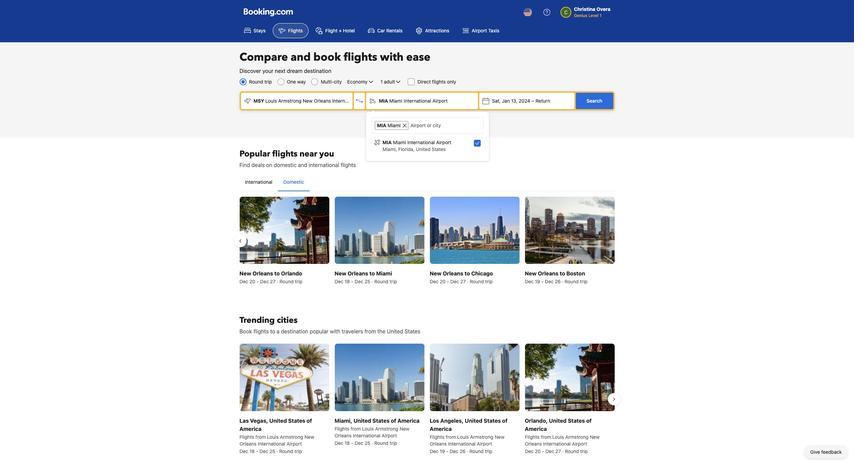 Task type: describe. For each thing, give the bounding box(es) containing it.
states inside mia miami international airport miami, florida, united states
[[432, 146, 446, 152]]

miami for mia miami
[[388, 122, 401, 128]]

compare and book flights with ease discover your next dream destination
[[240, 50, 431, 74]]

18 inside new orleans to miami dec 18 - dec 25 · round trip
[[345, 279, 350, 284]]

dream
[[287, 68, 303, 74]]

cities
[[277, 315, 298, 326]]

united inside miami, united states of america flights from louis armstrong new orleans international airport dec 18 - dec 25 · round trip
[[354, 418, 371, 424]]

from inside trending cities book flights to a destination popular with travelers from the united states
[[364, 328, 376, 335]]

orlando, united states of america image
[[525, 344, 615, 411]]

domestic
[[274, 162, 297, 168]]

book
[[313, 50, 341, 65]]

only
[[447, 79, 456, 85]]

airport inside las vegas, united states of america flights from louis armstrong new orleans international airport dec 18 - dec 25 · round trip
[[287, 441, 302, 446]]

international
[[309, 162, 339, 168]]

car rentals
[[377, 28, 403, 33]]

- inside new orleans to miami dec 18 - dec 25 · round trip
[[351, 279, 353, 284]]

popular
[[240, 148, 270, 160]]

attractions link
[[410, 23, 455, 38]]

flights inside miami, united states of america flights from louis armstrong new orleans international airport dec 18 - dec 25 · round trip
[[335, 426, 349, 431]]

armstrong inside las vegas, united states of america flights from louis armstrong new orleans international airport dec 18 - dec 25 · round trip
[[280, 434, 303, 440]]

from inside miami, united states of america flights from louis armstrong new orleans international airport dec 18 - dec 25 · round trip
[[351, 426, 361, 431]]

adult
[[384, 79, 395, 85]]

vegas,
[[250, 418, 268, 424]]

christina
[[574, 6, 595, 12]]

trip inside miami, united states of america flights from louis armstrong new orleans international airport dec 18 - dec 25 · round trip
[[390, 440, 397, 446]]

domestic
[[283, 179, 304, 185]]

flights inside los angeles, united states of america flights from louis armstrong new orleans international airport dec 19 - dec 26 · round trip
[[430, 434, 444, 440]]

orlando
[[281, 270, 302, 277]]

· inside miami, united states of america flights from louis armstrong new orleans international airport dec 18 - dec 25 · round trip
[[372, 440, 373, 446]]

attractions
[[425, 28, 449, 33]]

america inside miami, united states of america flights from louis armstrong new orleans international airport dec 18 - dec 25 · round trip
[[398, 418, 420, 424]]

find
[[240, 162, 250, 168]]

search button
[[576, 93, 613, 109]]

rentals
[[386, 28, 403, 33]]

- inside new orleans to orlando dec 20 - dec 27 · round trip
[[257, 279, 259, 284]]

discover
[[240, 68, 261, 74]]

mia for miami international airport
[[379, 98, 388, 104]]

international inside los angeles, united states of america flights from louis armstrong new orleans international airport dec 19 - dec 26 · round trip
[[448, 441, 476, 446]]

· inside new orleans to miami dec 18 - dec 25 · round trip
[[372, 279, 373, 284]]

to for orlando
[[274, 270, 280, 277]]

from inside orlando, united states of america flights from louis armstrong new orleans international airport dec 20 - dec 27 · round trip
[[541, 434, 551, 440]]

18 inside miami, united states of america flights from louis armstrong new orleans international airport dec 18 - dec 25 · round trip
[[345, 440, 350, 446]]

chicago
[[471, 270, 493, 277]]

1 adult
[[381, 79, 395, 85]]

to for chicago
[[465, 270, 470, 277]]

economy
[[347, 79, 368, 85]]

1 inside "christina overa genius level 1"
[[600, 13, 602, 18]]

on
[[266, 162, 272, 168]]

mia for miami
[[377, 122, 386, 128]]

stays link
[[238, 23, 271, 38]]

armstrong inside orlando, united states of america flights from louis armstrong new orleans international airport dec 20 - dec 27 · round trip
[[565, 434, 589, 440]]

new inside los angeles, united states of america flights from louis armstrong new orleans international airport dec 19 - dec 26 · round trip
[[495, 434, 505, 440]]

airport taxis link
[[456, 23, 505, 38]]

los angeles, united states of america flights from louis armstrong new orleans international airport dec 19 - dec 26 · round trip
[[430, 418, 508, 454]]

trip inside new orleans to miami dec 18 - dec 25 · round trip
[[390, 279, 397, 284]]

las
[[240, 418, 249, 424]]

- inside new orleans to chicago dec 20 - dec 27 · round trip
[[447, 279, 449, 284]]

from inside los angeles, united states of america flights from louis armstrong new orleans international airport dec 19 - dec 26 · round trip
[[446, 434, 456, 440]]

jan
[[502, 98, 510, 104]]

msy
[[254, 98, 264, 104]]

trip inside los angeles, united states of america flights from louis armstrong new orleans international airport dec 19 - dec 26 · round trip
[[485, 448, 492, 454]]

city
[[334, 79, 342, 85]]

with inside compare and book flights with ease discover your next dream destination
[[380, 50, 404, 65]]

18 inside las vegas, united states of america flights from louis armstrong new orleans international airport dec 18 - dec 25 · round trip
[[250, 448, 255, 454]]

13,
[[511, 98, 517, 104]]

car
[[377, 28, 385, 33]]

the
[[377, 328, 385, 335]]

stays
[[254, 28, 266, 33]]

flight + hotel
[[325, 28, 355, 33]]

multi-city
[[321, 79, 342, 85]]

united inside los angeles, united states of america flights from louis armstrong new orleans international airport dec 19 - dec 26 · round trip
[[465, 418, 482, 424]]

- inside los angeles, united states of america flights from louis armstrong new orleans international airport dec 19 - dec 26 · round trip
[[446, 448, 448, 454]]

angeles,
[[440, 418, 464, 424]]

round trip
[[249, 79, 272, 85]]

give
[[810, 449, 820, 455]]

miami inside new orleans to miami dec 18 - dec 25 · round trip
[[376, 270, 392, 277]]

- inside miami, united states of america flights from louis armstrong new orleans international airport dec 18 - dec 25 · round trip
[[351, 440, 353, 446]]

new orleans to orlando dec 20 - dec 27 · round trip
[[240, 270, 302, 284]]

travelers
[[342, 328, 363, 335]]

orleans inside new orleans to miami dec 18 - dec 25 · round trip
[[348, 270, 368, 277]]

a
[[277, 328, 280, 335]]

destination inside compare and book flights with ease discover your next dream destination
[[304, 68, 331, 74]]

flight + hotel link
[[310, 23, 361, 38]]

orlando,
[[525, 418, 548, 424]]

your
[[262, 68, 273, 74]]

feedback
[[821, 449, 842, 455]]

compare
[[240, 50, 288, 65]]

round inside the new orleans to boston dec 19 - dec 26 · round trip
[[565, 279, 579, 284]]

new inside new orleans to miami dec 18 - dec 25 · round trip
[[335, 270, 346, 277]]

of inside los angeles, united states of america flights from louis armstrong new orleans international airport dec 19 - dec 26 · round trip
[[502, 418, 508, 424]]

trip inside new orleans to orlando dec 20 - dec 27 · round trip
[[295, 279, 302, 284]]

new orleans to boston dec 19 - dec 26 · round trip
[[525, 270, 587, 284]]

new orleans to chicago image
[[430, 197, 519, 264]]

states inside las vegas, united states of america flights from louis armstrong new orleans international airport dec 18 - dec 25 · round trip
[[288, 418, 305, 424]]

of inside miami, united states of america flights from louis armstrong new orleans international airport dec 18 - dec 25 · round trip
[[391, 418, 396, 424]]

msy louis armstrong new orleans international airport
[[254, 98, 376, 104]]

25 inside las vegas, united states of america flights from louis armstrong new orleans international airport dec 18 - dec 25 · round trip
[[269, 448, 275, 454]]

florida,
[[398, 146, 415, 152]]

new orleans to boston image
[[525, 197, 615, 264]]

international button
[[240, 173, 278, 191]]

las vegas, united states of america flights from louis armstrong new orleans international airport dec 18 - dec 25 · round trip
[[240, 418, 314, 454]]

international inside las vegas, united states of america flights from louis armstrong new orleans international airport dec 18 - dec 25 · round trip
[[258, 441, 285, 446]]

deals
[[252, 162, 265, 168]]

los
[[430, 418, 439, 424]]

one way
[[287, 79, 306, 85]]

new inside new orleans to chicago dec 20 - dec 27 · round trip
[[430, 270, 442, 277]]

flights left the only
[[432, 79, 446, 85]]

give feedback button
[[805, 446, 847, 458]]

–
[[532, 98, 534, 104]]

direct
[[417, 79, 431, 85]]

international inside orlando, united states of america flights from louis armstrong new orleans international airport dec 20 - dec 27 · round trip
[[543, 441, 571, 446]]

flights right international
[[341, 162, 356, 168]]

19 inside the new orleans to boston dec 19 - dec 26 · round trip
[[535, 279, 540, 284]]

and inside popular flights near you find deals on domestic and international flights
[[298, 162, 307, 168]]

orleans inside the new orleans to boston dec 19 - dec 26 · round trip
[[538, 270, 558, 277]]

flights inside trending cities book flights to a destination popular with travelers from the united states
[[254, 328, 269, 335]]

taxis
[[488, 28, 499, 33]]

trip inside the new orleans to boston dec 19 - dec 26 · round trip
[[580, 279, 587, 284]]

popular
[[310, 328, 329, 335]]

america inside orlando, united states of america flights from louis armstrong new orleans international airport dec 20 - dec 27 · round trip
[[525, 426, 547, 432]]

domestic button
[[278, 173, 310, 191]]

miami, inside miami, united states of america flights from louis armstrong new orleans international airport dec 18 - dec 25 · round trip
[[335, 418, 352, 424]]

search
[[587, 98, 602, 104]]

Airport or city text field
[[410, 121, 480, 130]]

hotel
[[343, 28, 355, 33]]

miami for mia miami international airport miami, florida, united states
[[393, 139, 406, 145]]

flights up domestic
[[272, 148, 297, 160]]

and inside compare and book flights with ease discover your next dream destination
[[291, 50, 311, 65]]

trending cities book flights to a destination popular with travelers from the united states
[[240, 315, 420, 335]]

airport inside orlando, united states of america flights from louis armstrong new orleans international airport dec 20 - dec 27 · round trip
[[572, 441, 587, 446]]

miami, united states of america image
[[335, 344, 424, 411]]

united inside mia miami international airport miami, florida, united states
[[416, 146, 430, 152]]

united inside las vegas, united states of america flights from louis armstrong new orleans international airport dec 18 - dec 25 · round trip
[[269, 418, 287, 424]]

direct flights only
[[417, 79, 456, 85]]

popular flights near you find deals on domestic and international flights
[[240, 148, 356, 168]]

· inside orlando, united states of america flights from louis armstrong new orleans international airport dec 20 - dec 27 · round trip
[[562, 448, 564, 454]]

round inside new orleans to orlando dec 20 - dec 27 · round trip
[[280, 279, 294, 284]]

near
[[300, 148, 317, 160]]

trip inside las vegas, united states of america flights from louis armstrong new orleans international airport dec 18 - dec 25 · round trip
[[295, 448, 302, 454]]

- inside las vegas, united states of america flights from louis armstrong new orleans international airport dec 18 - dec 25 · round trip
[[256, 448, 258, 454]]

louis inside orlando, united states of america flights from louis armstrong new orleans international airport dec 20 - dec 27 · round trip
[[552, 434, 564, 440]]

new inside new orleans to orlando dec 20 - dec 27 · round trip
[[240, 270, 251, 277]]

· inside new orleans to orlando dec 20 - dec 27 · round trip
[[277, 279, 278, 284]]

new orleans to chicago dec 20 - dec 27 · round trip
[[430, 270, 493, 284]]

2024
[[519, 98, 530, 104]]

of inside las vegas, united states of america flights from louis armstrong new orleans international airport dec 18 - dec 25 · round trip
[[307, 418, 312, 424]]



Task type: vqa. For each thing, say whether or not it's contained in the screenshot.
$3,004's night,
no



Task type: locate. For each thing, give the bounding box(es) containing it.
boston
[[566, 270, 585, 277]]

miami, inside mia miami international airport miami, florida, united states
[[383, 146, 397, 152]]

region containing las vegas, united states of america
[[234, 341, 620, 457]]

0 vertical spatial 1
[[600, 13, 602, 18]]

sat, jan 13, 2024 – return button
[[479, 93, 574, 109]]

sat,
[[492, 98, 501, 104]]

1 of from the left
[[307, 418, 312, 424]]

way
[[297, 79, 306, 85]]

america left los in the bottom right of the page
[[398, 418, 420, 424]]

25 inside new orleans to miami dec 18 - dec 25 · round trip
[[365, 279, 370, 284]]

0 vertical spatial miami,
[[383, 146, 397, 152]]

0 horizontal spatial with
[[330, 328, 340, 335]]

0 horizontal spatial 1
[[381, 79, 383, 85]]

united inside trending cities book flights to a destination popular with travelers from the united states
[[387, 328, 403, 335]]

flights inside orlando, united states of america flights from louis armstrong new orleans international airport dec 20 - dec 27 · round trip
[[525, 434, 540, 440]]

round inside new orleans to chicago dec 20 - dec 27 · round trip
[[470, 279, 484, 284]]

2 horizontal spatial 27
[[555, 448, 561, 454]]

united
[[416, 146, 430, 152], [387, 328, 403, 335], [269, 418, 287, 424], [354, 418, 371, 424], [465, 418, 482, 424], [549, 418, 567, 424]]

airport inside mia miami international airport miami, florida, united states
[[436, 139, 451, 145]]

1 vertical spatial 18
[[345, 440, 350, 446]]

new orleans to miami dec 18 - dec 25 · round trip
[[335, 270, 397, 284]]

- inside orlando, united states of america flights from louis armstrong new orleans international airport dec 20 - dec 27 · round trip
[[542, 448, 544, 454]]

multi-
[[321, 79, 334, 85]]

1 horizontal spatial with
[[380, 50, 404, 65]]

· inside los angeles, united states of america flights from louis armstrong new orleans international airport dec 19 - dec 26 · round trip
[[467, 448, 468, 454]]

international inside mia miami international airport miami, florida, united states
[[407, 139, 435, 145]]

orleans inside los angeles, united states of america flights from louis armstrong new orleans international airport dec 19 - dec 26 · round trip
[[430, 441, 447, 446]]

0 vertical spatial region
[[234, 194, 620, 288]]

1 horizontal spatial miami,
[[383, 146, 397, 152]]

international inside miami, united states of america flights from louis armstrong new orleans international airport dec 18 - dec 25 · round trip
[[353, 433, 380, 438]]

states inside miami, united states of america flights from louis armstrong new orleans international airport dec 18 - dec 25 · round trip
[[372, 418, 390, 424]]

christina overa genius level 1
[[574, 6, 610, 18]]

0 vertical spatial mia
[[379, 98, 388, 104]]

to
[[274, 270, 280, 277], [370, 270, 375, 277], [465, 270, 470, 277], [560, 270, 565, 277], [270, 328, 275, 335]]

26 inside los angeles, united states of america flights from louis armstrong new orleans international airport dec 19 - dec 26 · round trip
[[460, 448, 466, 454]]

miami for mia miami international airport
[[389, 98, 402, 104]]

airport inside miami, united states of america flights from louis armstrong new orleans international airport dec 18 - dec 25 · round trip
[[382, 433, 397, 438]]

0 horizontal spatial 19
[[440, 448, 445, 454]]

25
[[365, 279, 370, 284], [365, 440, 370, 446], [269, 448, 275, 454]]

orlando, united states of america flights from louis armstrong new orleans international airport dec 20 - dec 27 · round trip
[[525, 418, 600, 454]]

- inside the new orleans to boston dec 19 - dec 26 · round trip
[[541, 279, 544, 284]]

miami inside mia miami international airport miami, florida, united states
[[393, 139, 406, 145]]

armstrong inside miami, united states of america flights from louis armstrong new orleans international airport dec 18 - dec 25 · round trip
[[375, 426, 398, 431]]

1 inside "dropdown button"
[[381, 79, 383, 85]]

0 horizontal spatial miami,
[[335, 418, 352, 424]]

1 vertical spatial destination
[[281, 328, 308, 335]]

new inside las vegas, united states of america flights from louis armstrong new orleans international airport dec 18 - dec 25 · round trip
[[304, 434, 314, 440]]

1 left adult
[[381, 79, 383, 85]]

round inside las vegas, united states of america flights from louis armstrong new orleans international airport dec 18 - dec 25 · round trip
[[279, 448, 293, 454]]

mia inside mia miami international airport miami, florida, united states
[[383, 139, 392, 145]]

1 vertical spatial with
[[330, 328, 340, 335]]

of
[[307, 418, 312, 424], [391, 418, 396, 424], [502, 418, 508, 424], [586, 418, 592, 424]]

1 horizontal spatial 19
[[535, 279, 540, 284]]

to inside new orleans to orlando dec 20 - dec 27 · round trip
[[274, 270, 280, 277]]

states inside orlando, united states of america flights from louis armstrong new orleans international airport dec 20 - dec 27 · round trip
[[568, 418, 585, 424]]

sat, jan 13, 2024 – return
[[492, 98, 550, 104]]

level
[[589, 13, 599, 18]]

orleans inside miami, united states of america flights from louis armstrong new orleans international airport dec 18 - dec 25 · round trip
[[335, 433, 352, 438]]

with right popular on the left bottom
[[330, 328, 340, 335]]

and
[[291, 50, 311, 65], [298, 162, 307, 168]]

0 horizontal spatial 26
[[460, 448, 466, 454]]

20 inside new orleans to chicago dec 20 - dec 27 · round trip
[[440, 279, 446, 284]]

1 region from the top
[[234, 194, 620, 288]]

miami, united states of america flights from louis armstrong new orleans international airport dec 18 - dec 25 · round trip
[[335, 418, 420, 446]]

27 inside orlando, united states of america flights from louis armstrong new orleans international airport dec 20 - dec 27 · round trip
[[555, 448, 561, 454]]

new orleans to miami image
[[335, 197, 424, 264]]

next
[[275, 68, 285, 74]]

mia miami international airport miami, florida, united states
[[383, 139, 451, 152]]

destination down the cities
[[281, 328, 308, 335]]

with up adult
[[380, 50, 404, 65]]

1 vertical spatial region
[[234, 341, 620, 457]]

america down las
[[240, 426, 262, 432]]

1 vertical spatial 25
[[365, 440, 370, 446]]

1 vertical spatial miami,
[[335, 418, 352, 424]]

flights
[[344, 50, 377, 65], [432, 79, 446, 85], [272, 148, 297, 160], [341, 162, 356, 168], [254, 328, 269, 335]]

orleans inside new orleans to orlando dec 20 - dec 27 · round trip
[[253, 270, 273, 277]]

with inside trending cities book flights to a destination popular with travelers from the united states
[[330, 328, 340, 335]]

2 vertical spatial 25
[[269, 448, 275, 454]]

armstrong
[[278, 98, 302, 104], [375, 426, 398, 431], [280, 434, 303, 440], [470, 434, 493, 440], [565, 434, 589, 440]]

miami
[[389, 98, 402, 104], [388, 122, 401, 128], [393, 139, 406, 145], [376, 270, 392, 277]]

0 vertical spatial 26
[[555, 279, 561, 284]]

mia
[[379, 98, 388, 104], [377, 122, 386, 128], [383, 139, 392, 145]]

1 vertical spatial 1
[[381, 79, 383, 85]]

international inside 'button'
[[245, 179, 272, 185]]

+
[[339, 28, 342, 33]]

20 for new orleans to orlando
[[250, 279, 255, 284]]

1 adult button
[[380, 78, 402, 86]]

new inside orlando, united states of america flights from louis armstrong new orleans international airport dec 20 - dec 27 · round trip
[[590, 434, 600, 440]]

flights up economy
[[344, 50, 377, 65]]

27 for chicago
[[460, 279, 466, 284]]

booking.com logo image
[[244, 8, 293, 16], [244, 8, 293, 16]]

to inside trending cities book flights to a destination popular with travelers from the united states
[[270, 328, 275, 335]]

1 vertical spatial and
[[298, 162, 307, 168]]

new orleans to orlando image
[[240, 197, 329, 264]]

you
[[319, 148, 334, 160]]

airport
[[472, 28, 487, 33], [361, 98, 376, 104], [432, 98, 448, 104], [436, 139, 451, 145], [382, 433, 397, 438], [287, 441, 302, 446], [477, 441, 492, 446], [572, 441, 587, 446]]

0 vertical spatial 18
[[345, 279, 350, 284]]

louis inside los angeles, united states of america flights from louis armstrong new orleans international airport dec 19 - dec 26 · round trip
[[457, 434, 469, 440]]

0 vertical spatial with
[[380, 50, 404, 65]]

to inside the new orleans to boston dec 19 - dec 26 · round trip
[[560, 270, 565, 277]]

region containing new orleans to orlando
[[234, 194, 620, 288]]

flights inside compare and book flights with ease discover your next dream destination
[[344, 50, 377, 65]]

trending
[[240, 315, 275, 326]]

of inside orlando, united states of america flights from louis armstrong new orleans international airport dec 20 - dec 27 · round trip
[[586, 418, 592, 424]]

new inside the new orleans to boston dec 19 - dec 26 · round trip
[[525, 270, 537, 277]]

america inside los angeles, united states of america flights from louis armstrong new orleans international airport dec 19 - dec 26 · round trip
[[430, 426, 452, 432]]

2 vertical spatial mia
[[383, 139, 392, 145]]

america
[[398, 418, 420, 424], [240, 426, 262, 432], [430, 426, 452, 432], [525, 426, 547, 432]]

genius
[[574, 13, 587, 18]]

20 inside new orleans to orlando dec 20 - dec 27 · round trip
[[250, 279, 255, 284]]

louis inside las vegas, united states of america flights from louis armstrong new orleans international airport dec 18 - dec 25 · round trip
[[267, 434, 279, 440]]

1 vertical spatial 19
[[440, 448, 445, 454]]

trip inside new orleans to chicago dec 20 - dec 27 · round trip
[[485, 279, 493, 284]]

0 vertical spatial and
[[291, 50, 311, 65]]

4 of from the left
[[586, 418, 592, 424]]

to for boston
[[560, 270, 565, 277]]

flights link
[[273, 23, 309, 38]]

· inside las vegas, united states of america flights from louis armstrong new orleans international airport dec 18 - dec 25 · round trip
[[276, 448, 278, 454]]

1 down 'overa'
[[600, 13, 602, 18]]

car rentals link
[[362, 23, 408, 38]]

one
[[287, 79, 296, 85]]

america down los in the bottom right of the page
[[430, 426, 452, 432]]

tab list
[[240, 173, 615, 192]]

0 vertical spatial destination
[[304, 68, 331, 74]]

los angeles, united states of america image
[[430, 344, 519, 411]]

0 horizontal spatial 27
[[270, 279, 276, 284]]

mia miami
[[377, 122, 401, 128]]

destination up multi-
[[304, 68, 331, 74]]

27 inside new orleans to orlando dec 20 - dec 27 · round trip
[[270, 279, 276, 284]]

0 horizontal spatial 20
[[250, 279, 255, 284]]

round inside orlando, united states of america flights from louis armstrong new orleans international airport dec 20 - dec 27 · round trip
[[565, 448, 579, 454]]

3 of from the left
[[502, 418, 508, 424]]

1 horizontal spatial 26
[[555, 279, 561, 284]]

states
[[432, 146, 446, 152], [405, 328, 420, 335], [288, 418, 305, 424], [372, 418, 390, 424], [484, 418, 501, 424], [568, 418, 585, 424]]

and down near
[[298, 162, 307, 168]]

20 inside orlando, united states of america flights from louis armstrong new orleans international airport dec 20 - dec 27 · round trip
[[535, 448, 541, 454]]

27 for orlando
[[270, 279, 276, 284]]

from inside las vegas, united states of america flights from louis armstrong new orleans international airport dec 18 - dec 25 · round trip
[[255, 434, 266, 440]]

· inside new orleans to chicago dec 20 - dec 27 · round trip
[[467, 279, 469, 284]]

19 inside los angeles, united states of america flights from louis armstrong new orleans international airport dec 19 - dec 26 · round trip
[[440, 448, 445, 454]]

book
[[240, 328, 252, 335]]

trip inside orlando, united states of america flights from louis armstrong new orleans international airport dec 20 - dec 27 · round trip
[[580, 448, 588, 454]]

1
[[600, 13, 602, 18], [381, 79, 383, 85]]

2 of from the left
[[391, 418, 396, 424]]

united inside orlando, united states of america flights from louis armstrong new orleans international airport dec 20 - dec 27 · round trip
[[549, 418, 567, 424]]

-
[[257, 279, 259, 284], [351, 279, 353, 284], [447, 279, 449, 284], [541, 279, 544, 284], [351, 440, 353, 446], [256, 448, 258, 454], [446, 448, 448, 454], [542, 448, 544, 454]]

america down orlando,
[[525, 426, 547, 432]]

0 vertical spatial 25
[[365, 279, 370, 284]]

louis
[[265, 98, 277, 104], [362, 426, 374, 431], [267, 434, 279, 440], [457, 434, 469, 440], [552, 434, 564, 440]]

to for miami
[[370, 270, 375, 277]]

1 horizontal spatial 27
[[460, 279, 466, 284]]

25 inside miami, united states of america flights from louis armstrong new orleans international airport dec 18 - dec 25 · round trip
[[365, 440, 370, 446]]

return
[[536, 98, 550, 104]]

with
[[380, 50, 404, 65], [330, 328, 340, 335]]

1 vertical spatial 26
[[460, 448, 466, 454]]

new inside miami, united states of america flights from louis armstrong new orleans international airport dec 18 - dec 25 · round trip
[[400, 426, 409, 431]]

1 horizontal spatial 20
[[440, 279, 446, 284]]

and up the dream
[[291, 50, 311, 65]]

new
[[303, 98, 313, 104], [240, 270, 251, 277], [335, 270, 346, 277], [430, 270, 442, 277], [525, 270, 537, 277], [400, 426, 409, 431], [304, 434, 314, 440], [495, 434, 505, 440], [590, 434, 600, 440]]

region
[[234, 194, 620, 288], [234, 341, 620, 457]]

0 vertical spatial 19
[[535, 279, 540, 284]]

orleans inside orlando, united states of america flights from louis armstrong new orleans international airport dec 20 - dec 27 · round trip
[[525, 441, 542, 446]]

ease
[[406, 50, 431, 65]]

give feedback
[[810, 449, 842, 455]]

2 horizontal spatial 20
[[535, 448, 541, 454]]

flights down 'trending' at the left bottom of page
[[254, 328, 269, 335]]

airport inside los angeles, united states of america flights from louis armstrong new orleans international airport dec 19 - dec 26 · round trip
[[477, 441, 492, 446]]

flight
[[325, 28, 338, 33]]

destination inside trending cities book flights to a destination popular with travelers from the united states
[[281, 328, 308, 335]]

20 for new orleans to chicago
[[440, 279, 446, 284]]

2 region from the top
[[234, 341, 620, 457]]

overa
[[597, 6, 610, 12]]

international
[[332, 98, 360, 104], [404, 98, 431, 104], [407, 139, 435, 145], [245, 179, 272, 185], [353, 433, 380, 438], [258, 441, 285, 446], [448, 441, 476, 446], [543, 441, 571, 446]]

states inside trending cities book flights to a destination popular with travelers from the united states
[[405, 328, 420, 335]]

armstrong inside los angeles, united states of america flights from louis armstrong new orleans international airport dec 19 - dec 26 · round trip
[[470, 434, 493, 440]]

orleans
[[314, 98, 331, 104], [253, 270, 273, 277], [348, 270, 368, 277], [443, 270, 463, 277], [538, 270, 558, 277], [335, 433, 352, 438], [240, 441, 257, 446], [430, 441, 447, 446], [525, 441, 542, 446]]

1 horizontal spatial 1
[[600, 13, 602, 18]]

to inside new orleans to chicago dec 20 - dec 27 · round trip
[[465, 270, 470, 277]]

mia miami international airport
[[379, 98, 448, 104]]

airport taxis
[[472, 28, 499, 33]]

round inside new orleans to miami dec 18 - dec 25 · round trip
[[374, 279, 388, 284]]

2 vertical spatial 18
[[250, 448, 255, 454]]

27
[[270, 279, 276, 284], [460, 279, 466, 284], [555, 448, 561, 454]]

trip
[[264, 79, 272, 85], [295, 279, 302, 284], [390, 279, 397, 284], [485, 279, 493, 284], [580, 279, 587, 284], [390, 440, 397, 446], [295, 448, 302, 454], [485, 448, 492, 454], [580, 448, 588, 454]]

las vegas, united states of america image
[[240, 344, 329, 411]]

louis inside miami, united states of america flights from louis armstrong new orleans international airport dec 18 - dec 25 · round trip
[[362, 426, 374, 431]]

1 vertical spatial mia
[[377, 122, 386, 128]]

orleans inside las vegas, united states of america flights from louis armstrong new orleans international airport dec 18 - dec 25 · round trip
[[240, 441, 257, 446]]

26 inside the new orleans to boston dec 19 - dec 26 · round trip
[[555, 279, 561, 284]]

20
[[250, 279, 255, 284], [440, 279, 446, 284], [535, 448, 541, 454]]

tab list containing international
[[240, 173, 615, 192]]



